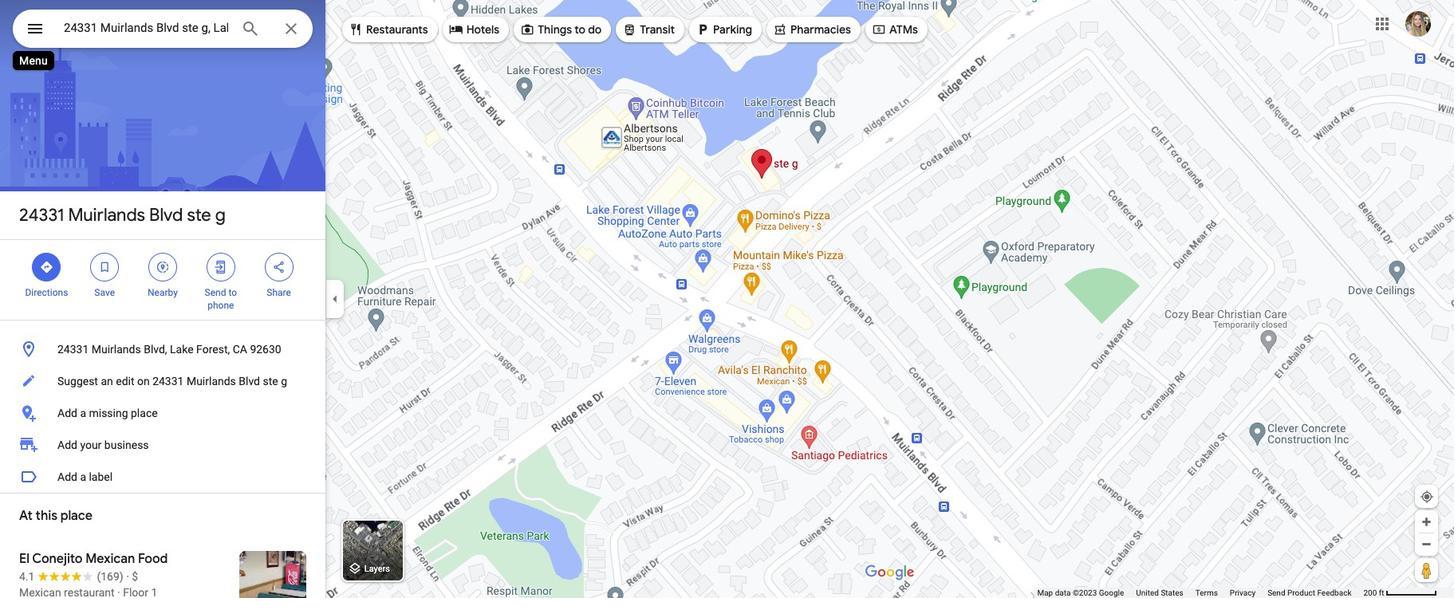 Task type: locate. For each thing, give the bounding box(es) containing it.

[[97, 258, 112, 276]]

24331 inside 24331 muirlands blvd, lake forest, ca 92630 button
[[57, 343, 89, 356]]

1 vertical spatial g
[[281, 375, 287, 388]]

1 vertical spatial 24331
[[57, 343, 89, 356]]

add a label
[[57, 471, 113, 483]]

send for send to phone
[[205, 287, 226, 298]]

do
[[588, 22, 602, 37]]

terms button
[[1196, 588, 1218, 598]]

2 vertical spatial add
[[57, 471, 77, 483]]

zoom in image
[[1421, 516, 1433, 528]]

send up phone
[[205, 287, 226, 298]]

ste down the 92630
[[263, 375, 278, 388]]

1 horizontal spatial blvd
[[239, 375, 260, 388]]

send
[[205, 287, 226, 298], [1268, 589, 1286, 598]]

200 ft
[[1364, 589, 1385, 598]]

blvd down ca
[[239, 375, 260, 388]]

a left missing
[[80, 407, 86, 420]]

1 vertical spatial a
[[80, 471, 86, 483]]

send to phone
[[205, 287, 237, 311]]

0 vertical spatial send
[[205, 287, 226, 298]]

0 vertical spatial ste
[[187, 204, 211, 227]]

send inside button
[[1268, 589, 1286, 598]]

None field
[[64, 18, 228, 37]]


[[156, 258, 170, 276]]

show your location image
[[1420, 490, 1434, 504]]

footer
[[1037, 588, 1364, 598]]

24331 right 'on'
[[152, 375, 184, 388]]

0 vertical spatial to
[[575, 22, 586, 37]]

place down 'on'
[[131, 407, 158, 420]]

24331
[[19, 204, 64, 227], [57, 343, 89, 356], [152, 375, 184, 388]]

200 ft button
[[1364, 589, 1438, 598]]

data
[[1055, 589, 1071, 598]]

1 vertical spatial to
[[228, 287, 237, 298]]

actions for 24331 muirlands blvd ste g region
[[0, 240, 326, 320]]

0 vertical spatial add
[[57, 407, 77, 420]]

(169)
[[97, 570, 123, 583]]

to inside send to phone
[[228, 287, 237, 298]]

0 vertical spatial place
[[131, 407, 158, 420]]

1 horizontal spatial to
[[575, 22, 586, 37]]

muirlands inside button
[[92, 343, 141, 356]]

2 add from the top
[[57, 439, 77, 452]]

1 vertical spatial ste
[[263, 375, 278, 388]]

©2023
[[1073, 589, 1097, 598]]

add down suggest
[[57, 407, 77, 420]]

at
[[19, 508, 33, 524]]

send inside send to phone
[[205, 287, 226, 298]]

24331 muirlands blvd, lake forest, ca 92630 button
[[0, 333, 326, 365]]

blvd inside button
[[239, 375, 260, 388]]

200
[[1364, 589, 1377, 598]]

send left product
[[1268, 589, 1286, 598]]

0 vertical spatial blvd
[[149, 204, 183, 227]]

transit
[[640, 22, 675, 37]]

add left your
[[57, 439, 77, 452]]

blvd,
[[144, 343, 167, 356]]

muirlands up 
[[68, 204, 145, 227]]

1 vertical spatial blvd
[[239, 375, 260, 388]]

1 vertical spatial muirlands
[[92, 343, 141, 356]]

0 vertical spatial muirlands
[[68, 204, 145, 227]]

2 vertical spatial 24331
[[152, 375, 184, 388]]

a left label
[[80, 471, 86, 483]]

muirlands down forest,
[[187, 375, 236, 388]]

1 a from the top
[[80, 407, 86, 420]]


[[26, 18, 45, 40]]

google maps element
[[0, 0, 1454, 598]]

0 horizontal spatial ste
[[187, 204, 211, 227]]

privacy button
[[1230, 588, 1256, 598]]

muirlands up edit
[[92, 343, 141, 356]]

1 horizontal spatial send
[[1268, 589, 1286, 598]]

blvd up 
[[149, 204, 183, 227]]

suggest
[[57, 375, 98, 388]]

24331 for 24331 muirlands blvd ste g
[[19, 204, 64, 227]]

 things to do
[[520, 21, 602, 38]]


[[520, 21, 535, 38]]

0 vertical spatial a
[[80, 407, 86, 420]]

1 vertical spatial send
[[1268, 589, 1286, 598]]

0 horizontal spatial to
[[228, 287, 237, 298]]

a for missing
[[80, 407, 86, 420]]

0 horizontal spatial place
[[60, 508, 92, 524]]

atms
[[889, 22, 918, 37]]


[[39, 258, 54, 276]]

pharmacies
[[791, 22, 851, 37]]

0 horizontal spatial blvd
[[149, 204, 183, 227]]

conejito
[[32, 551, 83, 567]]

ste
[[187, 204, 211, 227], [263, 375, 278, 388]]

place
[[131, 407, 158, 420], [60, 508, 92, 524]]

24331 up suggest
[[57, 343, 89, 356]]

to up phone
[[228, 287, 237, 298]]

ft
[[1379, 589, 1385, 598]]

1 horizontal spatial place
[[131, 407, 158, 420]]

blvd
[[149, 204, 183, 227], [239, 375, 260, 388]]

24331 up 
[[19, 204, 64, 227]]

ste inside button
[[263, 375, 278, 388]]

1 vertical spatial add
[[57, 439, 77, 452]]

4.1
[[19, 570, 35, 583]]

food
[[138, 551, 168, 567]]

g up 
[[215, 204, 226, 227]]

a
[[80, 407, 86, 420], [80, 471, 86, 483]]

3 add from the top
[[57, 471, 77, 483]]

add
[[57, 407, 77, 420], [57, 439, 77, 452], [57, 471, 77, 483]]

layers
[[364, 564, 390, 575]]

send for send product feedback
[[1268, 589, 1286, 598]]

1 horizontal spatial g
[[281, 375, 287, 388]]

2 vertical spatial muirlands
[[187, 375, 236, 388]]

map data ©2023 google
[[1037, 589, 1124, 598]]

24331 Muirlands Blvd ste g, Lake Forest, CA 92630 field
[[13, 10, 313, 48]]

feedback
[[1317, 589, 1352, 598]]

muirlands for blvd
[[68, 204, 145, 227]]

nearby
[[148, 287, 178, 298]]

· $
[[126, 570, 138, 583]]

 restaurants
[[349, 21, 428, 38]]

ste up actions for 24331 muirlands blvd ste g region
[[187, 204, 211, 227]]

hotels
[[466, 22, 500, 37]]

muirlands for blvd,
[[92, 343, 141, 356]]

collapse side panel image
[[326, 290, 344, 308]]

place right this
[[60, 508, 92, 524]]

0 horizontal spatial send
[[205, 287, 226, 298]]

footer containing map data ©2023 google
[[1037, 588, 1364, 598]]

mexican
[[86, 551, 135, 567]]

g
[[215, 204, 226, 227], [281, 375, 287, 388]]

1 horizontal spatial ste
[[263, 375, 278, 388]]

to
[[575, 22, 586, 37], [228, 287, 237, 298]]

 pharmacies
[[773, 21, 851, 38]]

lake
[[170, 343, 194, 356]]

share
[[267, 287, 291, 298]]

muirlands
[[68, 204, 145, 227], [92, 343, 141, 356], [187, 375, 236, 388]]

el conejito mexican food
[[19, 551, 168, 567]]

united states
[[1136, 589, 1184, 598]]

phone
[[208, 300, 234, 311]]

2 a from the top
[[80, 471, 86, 483]]

0 vertical spatial g
[[215, 204, 226, 227]]

muirlands inside button
[[187, 375, 236, 388]]

add left label
[[57, 471, 77, 483]]

1 add from the top
[[57, 407, 77, 420]]

0 vertical spatial 24331
[[19, 204, 64, 227]]

g down the 92630
[[281, 375, 287, 388]]


[[773, 21, 787, 38]]

to left "do"
[[575, 22, 586, 37]]


[[872, 21, 886, 38]]

product
[[1288, 589, 1316, 598]]



Task type: describe. For each thing, give the bounding box(es) containing it.
24331 muirlands blvd ste g main content
[[0, 0, 326, 598]]

send product feedback
[[1268, 589, 1352, 598]]

place inside the add a missing place button
[[131, 407, 158, 420]]

edit
[[116, 375, 134, 388]]

 parking
[[696, 21, 752, 38]]

footer inside google maps element
[[1037, 588, 1364, 598]]

ca
[[233, 343, 247, 356]]

24331 muirlands blvd, lake forest, ca 92630
[[57, 343, 281, 356]]

4.1 stars 169 reviews image
[[19, 569, 123, 585]]

$
[[132, 570, 138, 583]]

this
[[36, 508, 58, 524]]

zoom out image
[[1421, 539, 1433, 550]]

business
[[104, 439, 149, 452]]

 hotels
[[449, 21, 500, 38]]

at this place
[[19, 508, 92, 524]]

on
[[137, 375, 150, 388]]


[[349, 21, 363, 38]]

el
[[19, 551, 29, 567]]

add your business link
[[0, 429, 326, 461]]

add for add a label
[[57, 471, 77, 483]]

price: inexpensive image
[[132, 570, 138, 583]]

 button
[[13, 10, 57, 51]]

united states button
[[1136, 588, 1184, 598]]

add for add a missing place
[[57, 407, 77, 420]]

add your business
[[57, 439, 149, 452]]

0 horizontal spatial g
[[215, 204, 226, 227]]

privacy
[[1230, 589, 1256, 598]]

show street view coverage image
[[1415, 558, 1438, 582]]


[[272, 258, 286, 276]]

an
[[101, 375, 113, 388]]

terms
[[1196, 589, 1218, 598]]

united
[[1136, 589, 1159, 598]]

forest,
[[196, 343, 230, 356]]

 atms
[[872, 21, 918, 38]]

restaurants
[[366, 22, 428, 37]]

directions
[[25, 287, 68, 298]]

label
[[89, 471, 113, 483]]


[[696, 21, 710, 38]]

none field inside 24331 muirlands blvd ste g, lake forest, ca 92630 field
[[64, 18, 228, 37]]

suggest an edit on 24331 muirlands blvd ste g button
[[0, 365, 326, 397]]


[[449, 21, 463, 38]]

states
[[1161, 589, 1184, 598]]

a for label
[[80, 471, 86, 483]]

suggest an edit on 24331 muirlands blvd ste g
[[57, 375, 287, 388]]

 search field
[[13, 10, 313, 51]]

add a missing place button
[[0, 397, 326, 429]]

send product feedback button
[[1268, 588, 1352, 598]]

 transit
[[623, 21, 675, 38]]


[[623, 21, 637, 38]]

google account: michelle dermenjian  
(michelle.dermenjian@adept.ai) image
[[1406, 11, 1431, 36]]

24331 for 24331 muirlands blvd, lake forest, ca 92630
[[57, 343, 89, 356]]

add a missing place
[[57, 407, 158, 420]]

add a label button
[[0, 461, 326, 493]]

map
[[1037, 589, 1053, 598]]

92630
[[250, 343, 281, 356]]

parking
[[713, 22, 752, 37]]

24331 muirlands blvd ste g
[[19, 204, 226, 227]]

google
[[1099, 589, 1124, 598]]

g inside button
[[281, 375, 287, 388]]

1 vertical spatial place
[[60, 508, 92, 524]]

missing
[[89, 407, 128, 420]]

to inside  things to do
[[575, 22, 586, 37]]

·
[[126, 570, 129, 583]]

save
[[94, 287, 115, 298]]


[[214, 258, 228, 276]]

things
[[538, 22, 572, 37]]

your
[[80, 439, 102, 452]]

add for add your business
[[57, 439, 77, 452]]

24331 inside suggest an edit on 24331 muirlands blvd ste g button
[[152, 375, 184, 388]]



Task type: vqa. For each thing, say whether or not it's contained in the screenshot.


